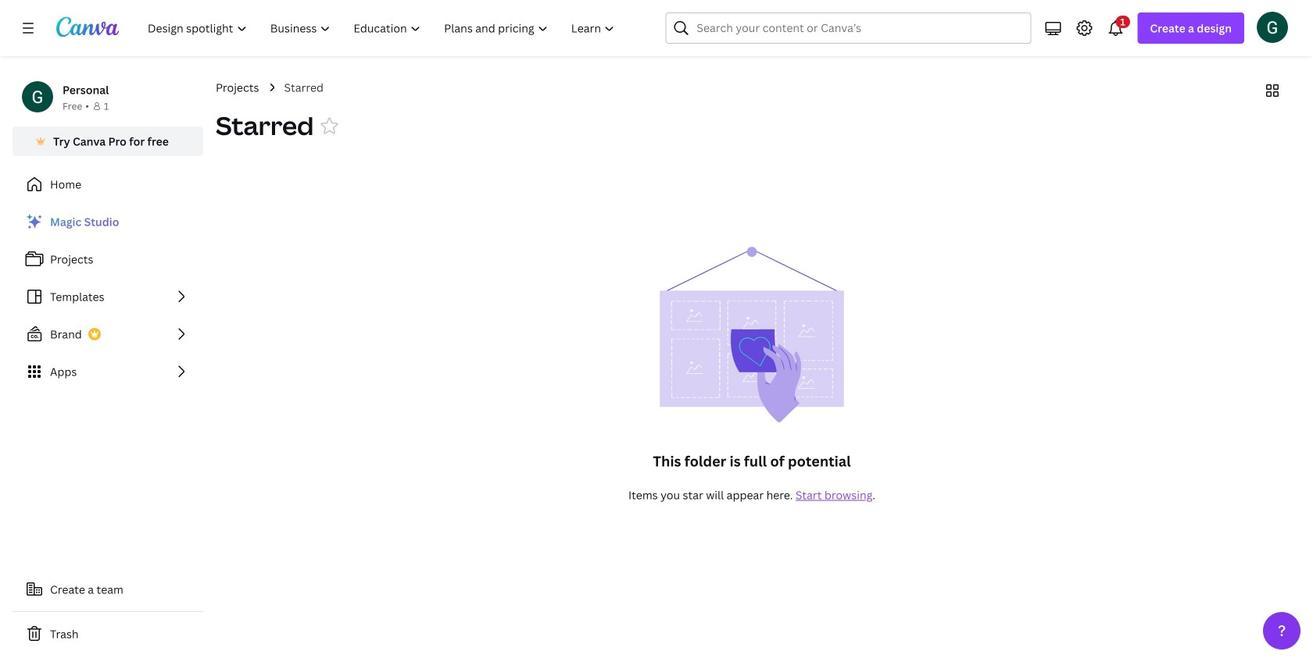 Task type: describe. For each thing, give the bounding box(es) containing it.
greg robinson image
[[1257, 12, 1288, 43]]

top level navigation element
[[138, 13, 628, 44]]



Task type: locate. For each thing, give the bounding box(es) containing it.
list
[[13, 206, 203, 388]]

None search field
[[666, 13, 1031, 44]]

Search search field
[[697, 13, 1000, 43]]



Task type: vqa. For each thing, say whether or not it's contained in the screenshot.
Top level navigation element
yes



